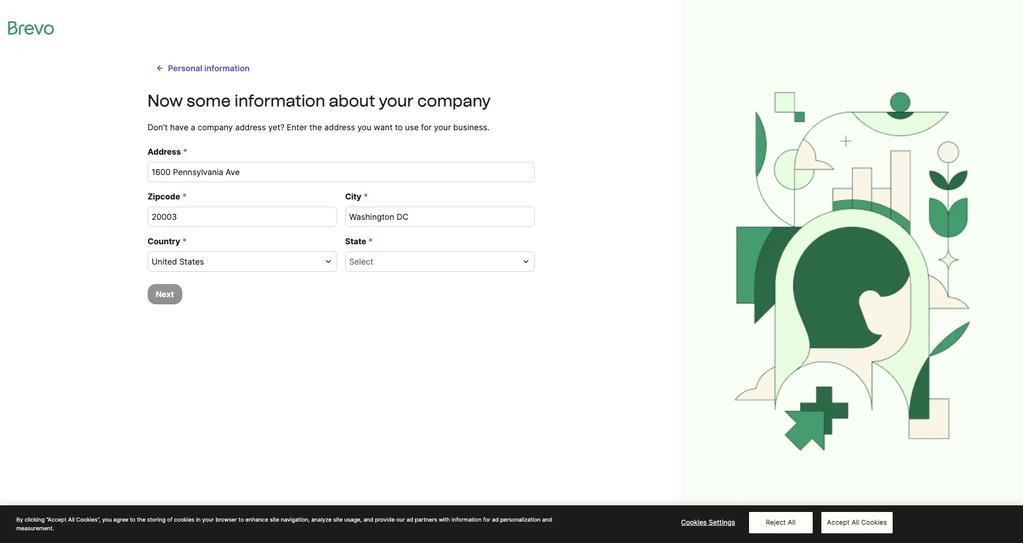 Task type: vqa. For each thing, say whether or not it's contained in the screenshot.
the with
yes



Task type: describe. For each thing, give the bounding box(es) containing it.
by
[[16, 517, 23, 524]]

enter
[[287, 122, 307, 133]]

your inside by clicking "accept all cookies", you agree to the storing of cookies in your browser to enhance site navigation, analyze site usage, and provide our ad partners with information for ad personalization and measurement.
[[202, 517, 214, 524]]

country *
[[148, 237, 187, 247]]

united
[[152, 257, 177, 267]]

in
[[196, 517, 201, 524]]

address
[[148, 147, 181, 157]]

for inside by clicking "accept all cookies", you agree to the storing of cookies in your browser to enhance site navigation, analyze site usage, and provide our ad partners with information for ad personalization and measurement.
[[484, 517, 491, 524]]

settings
[[709, 519, 736, 527]]

0 horizontal spatial to
[[130, 517, 135, 524]]

storing
[[147, 517, 166, 524]]

0 horizontal spatial for
[[421, 122, 432, 133]]

use
[[405, 122, 419, 133]]

personal
[[168, 63, 203, 73]]

navigation,
[[281, 517, 310, 524]]

select button
[[345, 252, 535, 272]]

you inside by clicking "accept all cookies", you agree to the storing of cookies in your browser to enhance site navigation, analyze site usage, and provide our ad partners with information for ad personalization and measurement.
[[102, 517, 112, 524]]

provide
[[375, 517, 395, 524]]

* for address *
[[183, 147, 188, 157]]

0 vertical spatial you
[[358, 122, 372, 133]]

2 ad from the left
[[493, 517, 499, 524]]

of
[[167, 517, 173, 524]]

all inside by clicking "accept all cookies", you agree to the storing of cookies in your browser to enhance site navigation, analyze site usage, and provide our ad partners with information for ad personalization and measurement.
[[68, 517, 75, 524]]

don't have a company address yet? enter the address you want to use for your business.
[[148, 122, 490, 133]]

accept
[[828, 519, 850, 527]]

"accept
[[46, 517, 67, 524]]

cookies inside accept all cookies button
[[862, 519, 888, 527]]

with
[[439, 517, 450, 524]]

by clicking "accept all cookies", you agree to the storing of cookies in your browser to enhance site navigation, analyze site usage, and provide our ad partners with information for ad personalization and measurement.
[[16, 517, 553, 532]]

personal information button
[[148, 58, 258, 78]]

accept all cookies
[[828, 519, 888, 527]]

about
[[329, 91, 375, 111]]

2 site from the left
[[333, 517, 343, 524]]

1 horizontal spatial company
[[418, 91, 491, 111]]

reject
[[767, 519, 787, 527]]

our
[[397, 517, 405, 524]]

cookies",
[[76, 517, 101, 524]]

1 horizontal spatial to
[[239, 517, 244, 524]]

2 horizontal spatial to
[[395, 122, 403, 133]]

enhance
[[246, 517, 268, 524]]

have
[[170, 122, 189, 133]]

next button
[[148, 284, 182, 305]]

united states button
[[148, 252, 337, 272]]

accept all cookies button
[[822, 513, 893, 534]]

states
[[179, 257, 204, 267]]

clicking
[[25, 517, 45, 524]]

a
[[191, 122, 195, 133]]

* for country *
[[182, 237, 187, 247]]

zipcode
[[148, 192, 180, 202]]



Task type: locate. For each thing, give the bounding box(es) containing it.
and
[[364, 517, 374, 524], [543, 517, 553, 524]]

* right the city
[[364, 192, 368, 202]]

ad left personalization
[[493, 517, 499, 524]]

for left personalization
[[484, 517, 491, 524]]

1 horizontal spatial all
[[788, 519, 796, 527]]

0 horizontal spatial and
[[364, 517, 374, 524]]

site right enhance
[[270, 517, 280, 524]]

1 vertical spatial the
[[137, 517, 146, 524]]

to
[[395, 122, 403, 133], [130, 517, 135, 524], [239, 517, 244, 524]]

don't
[[148, 122, 168, 133]]

1 vertical spatial company
[[198, 122, 233, 133]]

ad
[[407, 517, 414, 524], [493, 517, 499, 524]]

information inside the personal information button
[[205, 63, 250, 73]]

your right in
[[202, 517, 214, 524]]

0 horizontal spatial ad
[[407, 517, 414, 524]]

site
[[270, 517, 280, 524], [333, 517, 343, 524]]

all right accept
[[852, 519, 860, 527]]

0 vertical spatial the
[[310, 122, 322, 133]]

cookies
[[174, 517, 195, 524]]

2 cookies from the left
[[862, 519, 888, 527]]

business.
[[454, 122, 490, 133]]

to right agree on the left of the page
[[130, 517, 135, 524]]

all
[[68, 517, 75, 524], [788, 519, 796, 527], [852, 519, 860, 527]]

* right address
[[183, 147, 188, 157]]

the
[[310, 122, 322, 133], [137, 517, 146, 524]]

personalization
[[501, 517, 541, 524]]

now
[[148, 91, 183, 111]]

now some information about your company
[[148, 91, 491, 111]]

company right a
[[198, 122, 233, 133]]

all right '"accept' on the left bottom
[[68, 517, 75, 524]]

0 horizontal spatial address
[[235, 122, 266, 133]]

1 horizontal spatial address
[[325, 122, 355, 133]]

2 horizontal spatial all
[[852, 519, 860, 527]]

cookies inside cookies settings button
[[682, 519, 707, 527]]

information inside by clicking "accept all cookies", you agree to the storing of cookies in your browser to enhance site navigation, analyze site usage, and provide our ad partners with information for ad personalization and measurement.
[[452, 517, 482, 524]]

select
[[349, 257, 374, 267]]

you left agree on the left of the page
[[102, 517, 112, 524]]

* right the zipcode
[[182, 192, 187, 202]]

0 horizontal spatial your
[[202, 517, 214, 524]]

want
[[374, 122, 393, 133]]

None text field
[[148, 162, 535, 182], [345, 207, 535, 227], [148, 162, 535, 182], [345, 207, 535, 227]]

1 horizontal spatial ad
[[493, 517, 499, 524]]

1 ad from the left
[[407, 517, 414, 524]]

0 vertical spatial information
[[205, 63, 250, 73]]

0 horizontal spatial the
[[137, 517, 146, 524]]

company up business.
[[418, 91, 491, 111]]

1 and from the left
[[364, 517, 374, 524]]

0 horizontal spatial cookies
[[682, 519, 707, 527]]

and right personalization
[[543, 517, 553, 524]]

None text field
[[148, 207, 337, 227]]

your
[[379, 91, 414, 111], [434, 122, 451, 133], [202, 517, 214, 524]]

zipcode *
[[148, 192, 187, 202]]

2 vertical spatial information
[[452, 517, 482, 524]]

1 horizontal spatial the
[[310, 122, 322, 133]]

state *
[[345, 237, 373, 247]]

2 and from the left
[[543, 517, 553, 524]]

address *
[[148, 147, 188, 157]]

country
[[148, 237, 180, 247]]

* for city *
[[364, 192, 368, 202]]

united states
[[152, 257, 204, 267]]

reject all button
[[750, 513, 813, 534]]

your up want
[[379, 91, 414, 111]]

some
[[187, 91, 231, 111]]

address down about
[[325, 122, 355, 133]]

state
[[345, 237, 367, 247]]

next
[[156, 290, 174, 300]]

* for zipcode *
[[182, 192, 187, 202]]

analyze
[[312, 517, 332, 524]]

yet?
[[268, 122, 285, 133]]

usage,
[[345, 517, 362, 524]]

all for accept all cookies
[[852, 519, 860, 527]]

1 horizontal spatial you
[[358, 122, 372, 133]]

cookies
[[682, 519, 707, 527], [862, 519, 888, 527]]

ad right our
[[407, 517, 414, 524]]

* right 'country'
[[182, 237, 187, 247]]

0 vertical spatial for
[[421, 122, 432, 133]]

* for state *
[[369, 237, 373, 247]]

site left usage,
[[333, 517, 343, 524]]

cookies left settings
[[682, 519, 707, 527]]

the left storing
[[137, 517, 146, 524]]

all for reject all
[[788, 519, 796, 527]]

company
[[418, 91, 491, 111], [198, 122, 233, 133]]

2 address from the left
[[325, 122, 355, 133]]

you left want
[[358, 122, 372, 133]]

1 vertical spatial your
[[434, 122, 451, 133]]

information up the some
[[205, 63, 250, 73]]

measurement.
[[16, 525, 54, 532]]

1 horizontal spatial for
[[484, 517, 491, 524]]

1 site from the left
[[270, 517, 280, 524]]

* right state at the left of page
[[369, 237, 373, 247]]

all right reject
[[788, 519, 796, 527]]

your left business.
[[434, 122, 451, 133]]

for right "use"
[[421, 122, 432, 133]]

information up yet?
[[235, 91, 326, 111]]

0 vertical spatial company
[[418, 91, 491, 111]]

1 cookies from the left
[[682, 519, 707, 527]]

1 horizontal spatial site
[[333, 517, 343, 524]]

0 horizontal spatial you
[[102, 517, 112, 524]]

to left "use"
[[395, 122, 403, 133]]

2 horizontal spatial your
[[434, 122, 451, 133]]

cookies settings
[[682, 519, 736, 527]]

0 horizontal spatial company
[[198, 122, 233, 133]]

0 horizontal spatial all
[[68, 517, 75, 524]]

0 vertical spatial your
[[379, 91, 414, 111]]

to right browser
[[239, 517, 244, 524]]

1 horizontal spatial cookies
[[862, 519, 888, 527]]

information right the with
[[452, 517, 482, 524]]

None field
[[152, 256, 321, 268], [349, 256, 519, 268], [152, 256, 321, 268], [349, 256, 519, 268]]

cookies right accept
[[862, 519, 888, 527]]

1 vertical spatial information
[[235, 91, 326, 111]]

2 vertical spatial your
[[202, 517, 214, 524]]

1 vertical spatial you
[[102, 517, 112, 524]]

agree
[[113, 517, 129, 524]]

browser
[[216, 517, 237, 524]]

0 horizontal spatial site
[[270, 517, 280, 524]]

address
[[235, 122, 266, 133], [325, 122, 355, 133]]

for
[[421, 122, 432, 133], [484, 517, 491, 524]]

partners
[[415, 517, 438, 524]]

city
[[345, 192, 362, 202]]

1 horizontal spatial your
[[379, 91, 414, 111]]

1 vertical spatial for
[[484, 517, 491, 524]]

1 horizontal spatial and
[[543, 517, 553, 524]]

city *
[[345, 192, 368, 202]]

personal information
[[168, 63, 250, 73]]

1 address from the left
[[235, 122, 266, 133]]

the right enter
[[310, 122, 322, 133]]

and right usage,
[[364, 517, 374, 524]]

address left yet?
[[235, 122, 266, 133]]

you
[[358, 122, 372, 133], [102, 517, 112, 524]]

*
[[183, 147, 188, 157], [182, 192, 187, 202], [364, 192, 368, 202], [182, 237, 187, 247], [369, 237, 373, 247]]

reject all
[[767, 519, 796, 527]]

information
[[205, 63, 250, 73], [235, 91, 326, 111], [452, 517, 482, 524]]

cookies settings button
[[677, 513, 741, 533]]

the inside by clicking "accept all cookies", you agree to the storing of cookies in your browser to enhance site navigation, analyze site usage, and provide our ad partners with information for ad personalization and measurement.
[[137, 517, 146, 524]]



